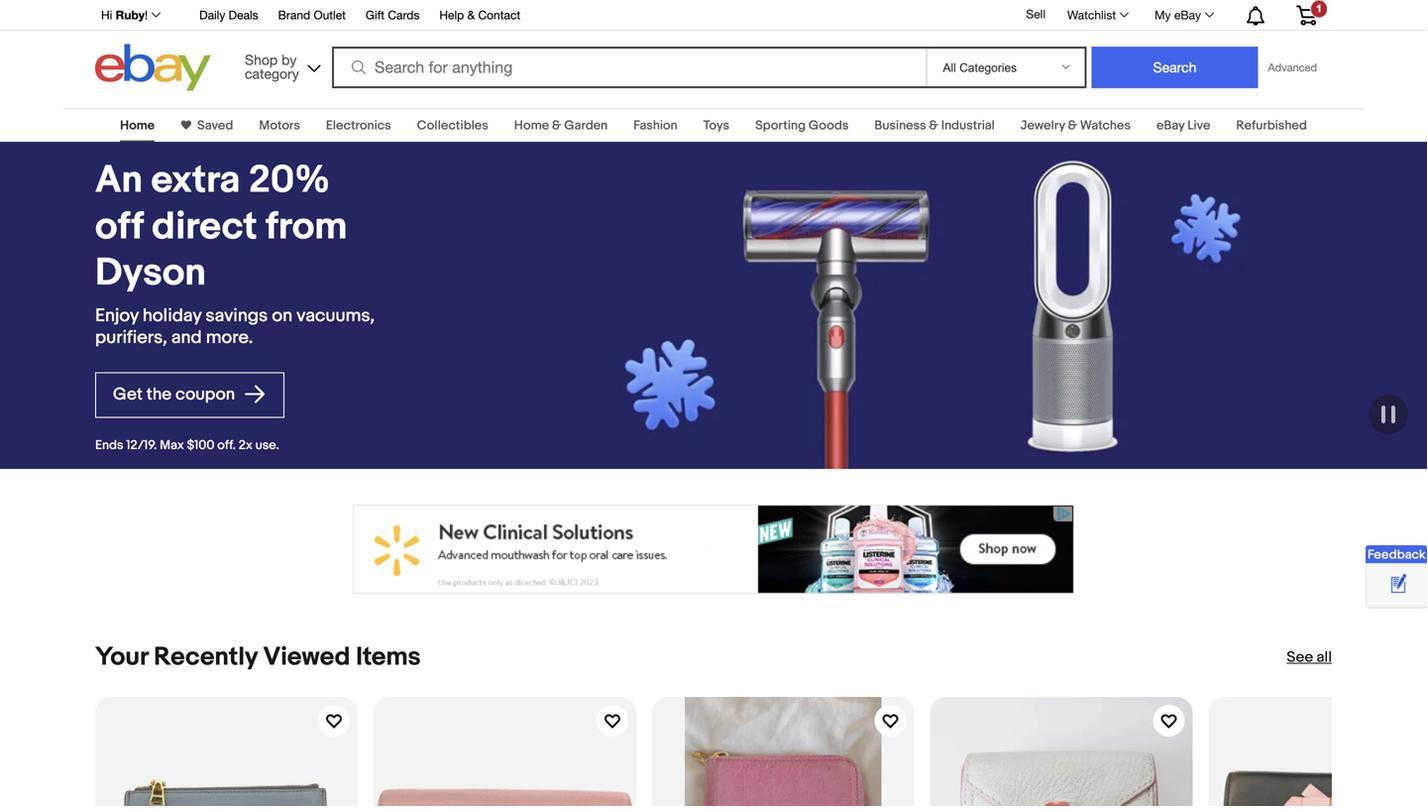 Task type: locate. For each thing, give the bounding box(es) containing it.
& for home
[[552, 118, 562, 133]]

0 horizontal spatial home
[[120, 118, 155, 133]]

ebay left live
[[1157, 118, 1185, 133]]

home up an in the top left of the page
[[120, 118, 155, 133]]

advanced link
[[1259, 48, 1328, 87]]

& right help
[[468, 8, 475, 22]]

sell link
[[1018, 7, 1055, 21]]

ebay live
[[1157, 118, 1211, 133]]

$100
[[187, 438, 215, 453]]

business
[[875, 118, 927, 133]]

& right jewelry
[[1069, 118, 1078, 133]]

category
[[245, 65, 299, 82]]

hi ruby !
[[101, 8, 148, 22]]

2x
[[239, 438, 253, 453]]

watches
[[1081, 118, 1131, 133]]

2 home from the left
[[514, 118, 549, 133]]

ebay
[[1175, 8, 1202, 22], [1157, 118, 1185, 133]]

an
[[95, 158, 143, 204]]

1 vertical spatial ebay
[[1157, 118, 1185, 133]]

gift cards
[[366, 8, 420, 22]]

!
[[145, 8, 148, 22]]

& right business at the top
[[930, 118, 939, 133]]

max
[[160, 438, 184, 453]]

saved link
[[191, 118, 233, 133]]

brand outlet link
[[278, 5, 346, 27]]

from
[[266, 204, 347, 250]]

off
[[95, 204, 143, 250]]

0 vertical spatial ebay
[[1175, 8, 1202, 22]]

all
[[1317, 649, 1333, 666]]

an extra 20% off direct from dyson link
[[95, 158, 381, 297]]

help & contact
[[440, 8, 521, 22]]

& for jewelry
[[1069, 118, 1078, 133]]

my ebay link
[[1144, 3, 1224, 27]]

motors
[[259, 118, 300, 133]]

help
[[440, 8, 464, 22]]

more.
[[206, 327, 253, 349]]

goods
[[809, 118, 849, 133]]

1 horizontal spatial home
[[514, 118, 549, 133]]

shop by category
[[245, 52, 299, 82]]

coupon
[[176, 384, 235, 405]]

by
[[282, 52, 297, 68]]

& for help
[[468, 8, 475, 22]]

sporting goods link
[[756, 118, 849, 133]]

1 home from the left
[[120, 118, 155, 133]]

ruby
[[116, 8, 145, 22]]

recently
[[154, 642, 258, 673]]

use.
[[255, 438, 279, 453]]

industrial
[[942, 118, 995, 133]]

your recently viewed items
[[95, 642, 421, 673]]

my
[[1155, 8, 1172, 22]]

& for business
[[930, 118, 939, 133]]

advanced
[[1269, 61, 1318, 74]]

ebay right my
[[1175, 8, 1202, 22]]

motors link
[[259, 118, 300, 133]]

outlet
[[314, 8, 346, 22]]

home left "garden"
[[514, 118, 549, 133]]

& inside the account navigation
[[468, 8, 475, 22]]

None submit
[[1092, 47, 1259, 88]]

home & garden
[[514, 118, 608, 133]]

collectibles
[[417, 118, 489, 133]]

ebay inside the account navigation
[[1175, 8, 1202, 22]]

&
[[468, 8, 475, 22], [552, 118, 562, 133], [930, 118, 939, 133], [1069, 118, 1078, 133]]

fashion
[[634, 118, 678, 133]]

items
[[356, 642, 421, 673]]

viewed
[[263, 642, 350, 673]]

jewelry & watches
[[1021, 118, 1131, 133]]

home for home & garden
[[514, 118, 549, 133]]

collectibles link
[[417, 118, 489, 133]]

deals
[[229, 8, 258, 22]]

help & contact link
[[440, 5, 521, 27]]

electronics
[[326, 118, 391, 133]]

& left "garden"
[[552, 118, 562, 133]]

sporting
[[756, 118, 806, 133]]

hi
[[101, 8, 112, 22]]

Search for anything text field
[[335, 49, 923, 86]]

home
[[120, 118, 155, 133], [514, 118, 549, 133]]

see
[[1288, 649, 1314, 666]]



Task type: describe. For each thing, give the bounding box(es) containing it.
brand
[[278, 8, 311, 22]]

shop
[[245, 52, 278, 68]]

home for home
[[120, 118, 155, 133]]

20%
[[249, 158, 330, 204]]

get the coupon link
[[95, 372, 285, 418]]

extra
[[151, 158, 240, 204]]

enjoy
[[95, 305, 139, 327]]

sell
[[1027, 7, 1046, 21]]

dyson
[[95, 250, 206, 297]]

refurbished link
[[1237, 118, 1308, 133]]

ebay live link
[[1157, 118, 1211, 133]]

ends 12/19. max $100 off. 2x use.
[[95, 438, 279, 453]]

fashion link
[[634, 118, 678, 133]]

brand outlet
[[278, 8, 346, 22]]

feedback
[[1368, 547, 1427, 563]]

an extra 20% off direct from dyson main content
[[0, 96, 1428, 806]]

live
[[1188, 118, 1211, 133]]

your
[[95, 642, 148, 673]]

account navigation
[[90, 0, 1333, 31]]

1 link
[[1285, 0, 1330, 29]]

garden
[[564, 118, 608, 133]]

shop by category button
[[236, 44, 325, 87]]

get
[[113, 384, 143, 405]]

my ebay
[[1155, 8, 1202, 22]]

advertisement region
[[353, 505, 1075, 594]]

see all link
[[1288, 648, 1333, 667]]

watchlist
[[1068, 8, 1117, 22]]

savings
[[206, 305, 268, 327]]

off.
[[217, 438, 236, 453]]

see all
[[1288, 649, 1333, 666]]

sporting goods
[[756, 118, 849, 133]]

shop by category banner
[[90, 0, 1333, 96]]

none submit inside shop by category banner
[[1092, 47, 1259, 88]]

business & industrial
[[875, 118, 995, 133]]

electronics link
[[326, 118, 391, 133]]

the
[[147, 384, 172, 405]]

saved
[[197, 118, 233, 133]]

daily deals link
[[199, 5, 258, 27]]

toys
[[704, 118, 730, 133]]

on
[[272, 305, 293, 327]]

get the coupon
[[113, 384, 239, 405]]

daily deals
[[199, 8, 258, 22]]

an extra 20% off direct from dyson enjoy holiday savings on vacuums, purifiers, and more.
[[95, 158, 375, 349]]

watchlist link
[[1057, 3, 1138, 27]]

ebay inside the an extra 20% off direct from dyson main content
[[1157, 118, 1185, 133]]

cards
[[388, 8, 420, 22]]

holiday
[[143, 305, 202, 327]]

daily
[[199, 8, 225, 22]]

gift
[[366, 8, 385, 22]]

vacuums,
[[297, 305, 375, 327]]

refurbished
[[1237, 118, 1308, 133]]

and
[[171, 327, 202, 349]]

home & garden link
[[514, 118, 608, 133]]

direct
[[152, 204, 257, 250]]

12/19.
[[126, 438, 157, 453]]

business & industrial link
[[875, 118, 995, 133]]

ends
[[95, 438, 123, 453]]

your recently viewed items link
[[95, 642, 421, 673]]

jewelry & watches link
[[1021, 118, 1131, 133]]

jewelry
[[1021, 118, 1066, 133]]

contact
[[478, 8, 521, 22]]

purifiers,
[[95, 327, 167, 349]]

1
[[1317, 2, 1323, 15]]

gift cards link
[[366, 5, 420, 27]]



Task type: vqa. For each thing, say whether or not it's contained in the screenshot.
Outlet
yes



